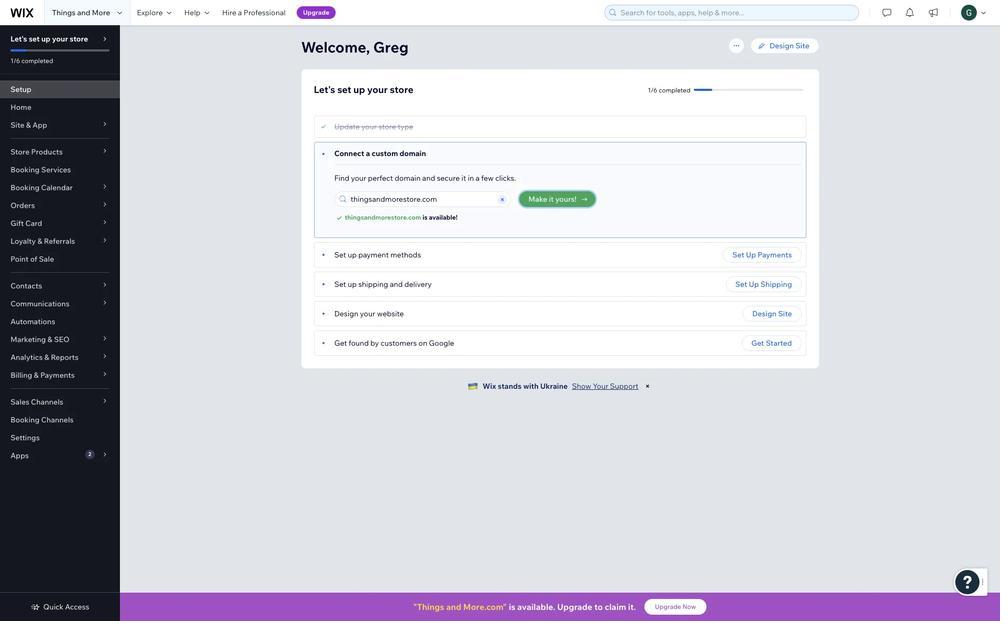 Task type: describe. For each thing, give the bounding box(es) containing it.
1/6 completed inside sidebar element
[[11, 57, 53, 65]]

set for set up payments
[[732, 250, 744, 260]]

site inside dropdown button
[[11, 120, 24, 130]]

secure
[[437, 174, 460, 183]]

1 vertical spatial let's set up your store
[[314, 84, 414, 96]]

shipping
[[358, 280, 388, 289]]

get found by customers on google
[[334, 339, 454, 348]]

to
[[594, 602, 603, 613]]

billing
[[11, 371, 32, 380]]

services
[[41, 165, 71, 175]]

booking services link
[[0, 161, 120, 179]]

& for marketing
[[48, 335, 52, 345]]

booking for booking services
[[11, 165, 40, 175]]

and right "things
[[446, 602, 461, 613]]

site & app button
[[0, 116, 120, 134]]

ukraine
[[540, 382, 568, 391]]

found
[[349, 339, 369, 348]]

0 vertical spatial is
[[423, 214, 428, 221]]

it.
[[628, 602, 636, 613]]

payments for set up payments
[[758, 250, 792, 260]]

"things and more.com" is available. upgrade to claim it.
[[413, 602, 636, 613]]

seo
[[54, 335, 70, 345]]

marketing
[[11, 335, 46, 345]]

of
[[30, 255, 37, 264]]

orders
[[11, 201, 35, 210]]

1 vertical spatial store
[[390, 84, 414, 96]]

settings link
[[0, 429, 120, 447]]

make it yours! button
[[519, 192, 596, 207]]

find
[[334, 174, 349, 183]]

1 horizontal spatial let's
[[314, 84, 335, 96]]

a for professional
[[238, 8, 242, 17]]

perfect
[[368, 174, 393, 183]]

channels for sales channels
[[31, 398, 63, 407]]

upgrade now button
[[645, 600, 707, 616]]

0 vertical spatial it
[[462, 174, 466, 183]]

setup link
[[0, 80, 120, 98]]

quick access button
[[31, 603, 89, 612]]

support
[[610, 382, 638, 391]]

point of sale link
[[0, 250, 120, 268]]

1 horizontal spatial is
[[509, 602, 515, 613]]

1 horizontal spatial upgrade
[[557, 602, 592, 613]]

1 horizontal spatial 1/6 completed
[[648, 86, 691, 94]]

professional
[[244, 8, 286, 17]]

booking services
[[11, 165, 71, 175]]

design site link
[[751, 38, 819, 54]]

quick
[[43, 603, 63, 612]]

marketing & seo
[[11, 335, 70, 345]]

gift
[[11, 219, 24, 228]]

"things
[[413, 602, 444, 613]]

get for get found by customers on google
[[334, 339, 347, 348]]

point
[[11, 255, 29, 264]]

and left more
[[77, 8, 90, 17]]

your inside sidebar element
[[52, 34, 68, 44]]

find your perfect domain and secure it in a few clicks.
[[334, 174, 516, 183]]

upgrade for upgrade
[[303, 8, 329, 16]]

it inside button
[[549, 195, 554, 204]]

domain for perfect
[[395, 174, 421, 183]]

analytics & reports button
[[0, 349, 120, 367]]

get started
[[751, 339, 792, 348]]

home
[[11, 103, 31, 112]]

few
[[481, 174, 494, 183]]

communications
[[11, 299, 69, 309]]

set up payments button
[[723, 247, 802, 263]]

gift card
[[11, 219, 42, 228]]

up up update
[[353, 84, 365, 96]]

set up shipping button
[[726, 277, 802, 293]]

greg
[[373, 38, 409, 56]]

type
[[398, 122, 413, 132]]

up for payments
[[746, 250, 756, 260]]

set up payment methods
[[334, 250, 421, 260]]

setup
[[11, 85, 31, 94]]

set inside sidebar element
[[29, 34, 40, 44]]

clicks.
[[495, 174, 516, 183]]

wix
[[483, 382, 496, 391]]

methods
[[390, 250, 421, 260]]

on
[[419, 339, 427, 348]]

upgrade for upgrade now
[[655, 603, 681, 611]]

your for update
[[361, 122, 377, 132]]

show your support button
[[572, 382, 638, 391]]

loyalty & referrals
[[11, 237, 75, 246]]

available!
[[429, 214, 458, 221]]

help
[[184, 8, 201, 17]]

set up shipping and delivery
[[334, 280, 432, 289]]

in
[[468, 174, 474, 183]]

hire a professional
[[222, 8, 286, 17]]

get for get started
[[751, 339, 764, 348]]

& for site
[[26, 120, 31, 130]]

contacts button
[[0, 277, 120, 295]]

and left secure in the top left of the page
[[422, 174, 435, 183]]

started
[[766, 339, 792, 348]]

welcome, greg
[[301, 38, 409, 56]]

explore
[[137, 8, 163, 17]]

site & app
[[11, 120, 47, 130]]

loyalty & referrals button
[[0, 233, 120, 250]]

by
[[370, 339, 379, 348]]

1 vertical spatial completed
[[659, 86, 691, 94]]

sale
[[39, 255, 54, 264]]

card
[[25, 219, 42, 228]]

booking channels
[[11, 416, 74, 425]]

orders button
[[0, 197, 120, 215]]

website
[[377, 309, 404, 319]]

let's set up your store inside sidebar element
[[11, 34, 88, 44]]



Task type: vqa. For each thing, say whether or not it's contained in the screenshot.
'Settings' link
yes



Task type: locate. For each thing, give the bounding box(es) containing it.
1 horizontal spatial site
[[778, 309, 792, 319]]

up up set up shipping button
[[746, 250, 756, 260]]

google
[[429, 339, 454, 348]]

claim
[[605, 602, 626, 613]]

custom
[[372, 149, 398, 158]]

0 vertical spatial a
[[238, 8, 242, 17]]

domain up find your perfect domain and secure it in a few clicks.
[[400, 149, 426, 158]]

0 horizontal spatial let's set up your store
[[11, 34, 88, 44]]

your right find
[[351, 174, 366, 183]]

2 horizontal spatial site
[[796, 41, 809, 51]]

channels for booking channels
[[41, 416, 74, 425]]

0 horizontal spatial 1/6
[[11, 57, 20, 65]]

payments inside popup button
[[40, 371, 75, 380]]

shipping
[[761, 280, 792, 289]]

1 vertical spatial 1/6
[[648, 86, 657, 94]]

let's up setup
[[11, 34, 27, 44]]

set for set up shipping
[[735, 280, 747, 289]]

is left available!
[[423, 214, 428, 221]]

completed
[[21, 57, 53, 65], [659, 86, 691, 94]]

customers
[[381, 339, 417, 348]]

site inside button
[[778, 309, 792, 319]]

& right the loyalty
[[37, 237, 42, 246]]

completed inside sidebar element
[[21, 57, 53, 65]]

0 horizontal spatial it
[[462, 174, 466, 183]]

2 horizontal spatial upgrade
[[655, 603, 681, 611]]

0 vertical spatial design site
[[770, 41, 809, 51]]

1 horizontal spatial get
[[751, 339, 764, 348]]

0 vertical spatial let's set up your store
[[11, 34, 88, 44]]

booking inside dropdown button
[[11, 183, 40, 193]]

connect
[[334, 149, 364, 158]]

& left app
[[26, 120, 31, 130]]

store left type
[[378, 122, 396, 132]]

& inside "dropdown button"
[[44, 353, 49, 362]]

delivery
[[404, 280, 432, 289]]

& left seo
[[48, 335, 52, 345]]

payments up the shipping
[[758, 250, 792, 260]]

1 vertical spatial domain
[[395, 174, 421, 183]]

domain for custom
[[400, 149, 426, 158]]

set for set up payment methods
[[334, 250, 346, 260]]

up
[[41, 34, 50, 44], [353, 84, 365, 96], [348, 250, 357, 260], [348, 280, 357, 289]]

your right update
[[361, 122, 377, 132]]

1 horizontal spatial let's set up your store
[[314, 84, 414, 96]]

sidebar element
[[0, 25, 120, 622]]

0 vertical spatial booking
[[11, 165, 40, 175]]

design site
[[770, 41, 809, 51], [752, 309, 792, 319]]

let's set up your store up 'update your store type'
[[314, 84, 414, 96]]

referrals
[[44, 237, 75, 246]]

app
[[32, 120, 47, 130]]

0 horizontal spatial set
[[29, 34, 40, 44]]

set
[[334, 250, 346, 260], [732, 250, 744, 260], [334, 280, 346, 289], [735, 280, 747, 289]]

3 booking from the top
[[11, 416, 40, 425]]

0 vertical spatial up
[[746, 250, 756, 260]]

automations
[[11, 317, 55, 327]]

yours!
[[555, 195, 577, 204]]

set up set up shipping button
[[732, 250, 744, 260]]

make
[[528, 195, 547, 204]]

1 vertical spatial channels
[[41, 416, 74, 425]]

0 horizontal spatial site
[[11, 120, 24, 130]]

reports
[[51, 353, 78, 362]]

store
[[11, 147, 29, 157]]

a
[[238, 8, 242, 17], [366, 149, 370, 158], [476, 174, 480, 183]]

let's
[[11, 34, 27, 44], [314, 84, 335, 96]]

0 vertical spatial site
[[796, 41, 809, 51]]

set for set up shipping and delivery
[[334, 280, 346, 289]]

show
[[572, 382, 591, 391]]

sales channels
[[11, 398, 63, 407]]

up left payment
[[348, 250, 357, 260]]

1 vertical spatial site
[[11, 120, 24, 130]]

your up 'update your store type'
[[367, 84, 388, 96]]

2 vertical spatial site
[[778, 309, 792, 319]]

set
[[29, 34, 40, 44], [337, 84, 351, 96]]

set up shipping
[[735, 280, 792, 289]]

things and more
[[52, 8, 110, 17]]

booking for booking channels
[[11, 416, 40, 425]]

0 vertical spatial set
[[29, 34, 40, 44]]

1 vertical spatial 1/6 completed
[[648, 86, 691, 94]]

payments down analytics & reports "dropdown button"
[[40, 371, 75, 380]]

contacts
[[11, 281, 42, 291]]

channels up settings link
[[41, 416, 74, 425]]

set left the shipping
[[735, 280, 747, 289]]

home link
[[0, 98, 120, 116]]

analytics
[[11, 353, 43, 362]]

quick access
[[43, 603, 89, 612]]

marketing & seo button
[[0, 331, 120, 349]]

store up type
[[390, 84, 414, 96]]

1 horizontal spatial payments
[[758, 250, 792, 260]]

your down things
[[52, 34, 68, 44]]

1 vertical spatial is
[[509, 602, 515, 613]]

communications button
[[0, 295, 120, 313]]

a right the in
[[476, 174, 480, 183]]

set left shipping
[[334, 280, 346, 289]]

your
[[593, 382, 608, 391]]

wix stands with ukraine show your support
[[483, 382, 638, 391]]

2 booking from the top
[[11, 183, 40, 193]]

your for design
[[360, 309, 375, 319]]

0 vertical spatial 1/6 completed
[[11, 57, 53, 65]]

point of sale
[[11, 255, 54, 264]]

up up setup link
[[41, 34, 50, 44]]

let's up update
[[314, 84, 335, 96]]

0 horizontal spatial a
[[238, 8, 242, 17]]

design site inside button
[[752, 309, 792, 319]]

settings
[[11, 434, 40, 443]]

1 horizontal spatial 1/6
[[648, 86, 657, 94]]

set up update
[[337, 84, 351, 96]]

sales channels button
[[0, 394, 120, 411]]

upgrade
[[303, 8, 329, 16], [557, 602, 592, 613], [655, 603, 681, 611]]

1 booking from the top
[[11, 165, 40, 175]]

it
[[462, 174, 466, 183], [549, 195, 554, 204]]

2 get from the left
[[751, 339, 764, 348]]

booking channels link
[[0, 411, 120, 429]]

a left custom
[[366, 149, 370, 158]]

booking up settings
[[11, 416, 40, 425]]

0 horizontal spatial upgrade
[[303, 8, 329, 16]]

is left available.
[[509, 602, 515, 613]]

up left shipping
[[348, 280, 357, 289]]

& for analytics
[[44, 353, 49, 362]]

site
[[796, 41, 809, 51], [11, 120, 24, 130], [778, 309, 792, 319]]

1 horizontal spatial a
[[366, 149, 370, 158]]

let's inside sidebar element
[[11, 34, 27, 44]]

1 vertical spatial payments
[[40, 371, 75, 380]]

get left found
[[334, 339, 347, 348]]

booking calendar button
[[0, 179, 120, 197]]

payments for billing & payments
[[40, 371, 75, 380]]

& inside popup button
[[34, 371, 39, 380]]

design inside button
[[752, 309, 777, 319]]

make it yours!
[[528, 195, 577, 204]]

access
[[65, 603, 89, 612]]

0 vertical spatial completed
[[21, 57, 53, 65]]

products
[[31, 147, 63, 157]]

1 vertical spatial booking
[[11, 183, 40, 193]]

0 horizontal spatial is
[[423, 214, 428, 221]]

& inside dropdown button
[[48, 335, 52, 345]]

more.com"
[[463, 602, 507, 613]]

up inside sidebar element
[[41, 34, 50, 44]]

with
[[523, 382, 539, 391]]

more
[[92, 8, 110, 17]]

1/6
[[11, 57, 20, 65], [648, 86, 657, 94]]

2 horizontal spatial a
[[476, 174, 480, 183]]

loyalty
[[11, 237, 36, 246]]

let's set up your store down things
[[11, 34, 88, 44]]

and
[[77, 8, 90, 17], [422, 174, 435, 183], [390, 280, 403, 289], [446, 602, 461, 613]]

1 horizontal spatial completed
[[659, 86, 691, 94]]

set left payment
[[334, 250, 346, 260]]

design your website
[[334, 309, 404, 319]]

get left the started
[[751, 339, 764, 348]]

your left website
[[360, 309, 375, 319]]

0 horizontal spatial 1/6 completed
[[11, 57, 53, 65]]

booking calendar
[[11, 183, 73, 193]]

& for billing
[[34, 371, 39, 380]]

upgrade left now on the right of the page
[[655, 603, 681, 611]]

channels up booking channels
[[31, 398, 63, 407]]

a right hire
[[238, 8, 242, 17]]

hire
[[222, 8, 236, 17]]

2 vertical spatial a
[[476, 174, 480, 183]]

booking for booking calendar
[[11, 183, 40, 193]]

available.
[[517, 602, 555, 613]]

store products
[[11, 147, 63, 157]]

analytics & reports
[[11, 353, 78, 362]]

1/6 inside sidebar element
[[11, 57, 20, 65]]

2 vertical spatial booking
[[11, 416, 40, 425]]

your for find
[[351, 174, 366, 183]]

update your store type
[[334, 122, 413, 132]]

1 vertical spatial it
[[549, 195, 554, 204]]

0 vertical spatial let's
[[11, 34, 27, 44]]

1 horizontal spatial it
[[549, 195, 554, 204]]

get started button
[[742, 336, 802, 351]]

0 horizontal spatial let's
[[11, 34, 27, 44]]

2
[[88, 451, 91, 458]]

1 vertical spatial set
[[337, 84, 351, 96]]

booking down store
[[11, 165, 40, 175]]

& for loyalty
[[37, 237, 42, 246]]

it right make on the top
[[549, 195, 554, 204]]

0 vertical spatial 1/6
[[11, 57, 20, 65]]

channels inside popup button
[[31, 398, 63, 407]]

0 vertical spatial payments
[[758, 250, 792, 260]]

get
[[334, 339, 347, 348], [751, 339, 764, 348]]

0 vertical spatial store
[[70, 34, 88, 44]]

sales
[[11, 398, 29, 407]]

help button
[[178, 0, 216, 25]]

design
[[770, 41, 794, 51], [334, 309, 358, 319], [752, 309, 777, 319]]

it left the in
[[462, 174, 466, 183]]

Search for tools, apps, help & more... field
[[617, 5, 855, 20]]

e.g., mystunningwebsite.com field
[[347, 192, 496, 207]]

upgrade up welcome,
[[303, 8, 329, 16]]

billing & payments
[[11, 371, 75, 380]]

get inside button
[[751, 339, 764, 348]]

set up setup
[[29, 34, 40, 44]]

& right billing
[[34, 371, 39, 380]]

upgrade left to
[[557, 602, 592, 613]]

apps
[[11, 451, 29, 461]]

booking up orders on the top left of the page
[[11, 183, 40, 193]]

0 vertical spatial channels
[[31, 398, 63, 407]]

store inside sidebar element
[[70, 34, 88, 44]]

up for shipping
[[749, 280, 759, 289]]

0 vertical spatial domain
[[400, 149, 426, 158]]

2 vertical spatial store
[[378, 122, 396, 132]]

booking
[[11, 165, 40, 175], [11, 183, 40, 193], [11, 416, 40, 425]]

1 horizontal spatial set
[[337, 84, 351, 96]]

1 vertical spatial up
[[749, 280, 759, 289]]

billing & payments button
[[0, 367, 120, 385]]

1 vertical spatial let's
[[314, 84, 335, 96]]

0 horizontal spatial payments
[[40, 371, 75, 380]]

& left reports
[[44, 353, 49, 362]]

payments inside button
[[758, 250, 792, 260]]

1 vertical spatial design site
[[752, 309, 792, 319]]

thingsandmorestore.com
[[345, 214, 421, 221]]

0 horizontal spatial completed
[[21, 57, 53, 65]]

and left delivery
[[390, 280, 403, 289]]

things
[[52, 8, 76, 17]]

store down things and more
[[70, 34, 88, 44]]

thingsandmorestore.com is available!
[[345, 214, 458, 221]]

a for custom
[[366, 149, 370, 158]]

0 horizontal spatial get
[[334, 339, 347, 348]]

let's set up your store
[[11, 34, 88, 44], [314, 84, 414, 96]]

1 vertical spatial a
[[366, 149, 370, 158]]

domain up e.g., mystunningwebsite.com field
[[395, 174, 421, 183]]

up left the shipping
[[749, 280, 759, 289]]

1 get from the left
[[334, 339, 347, 348]]



